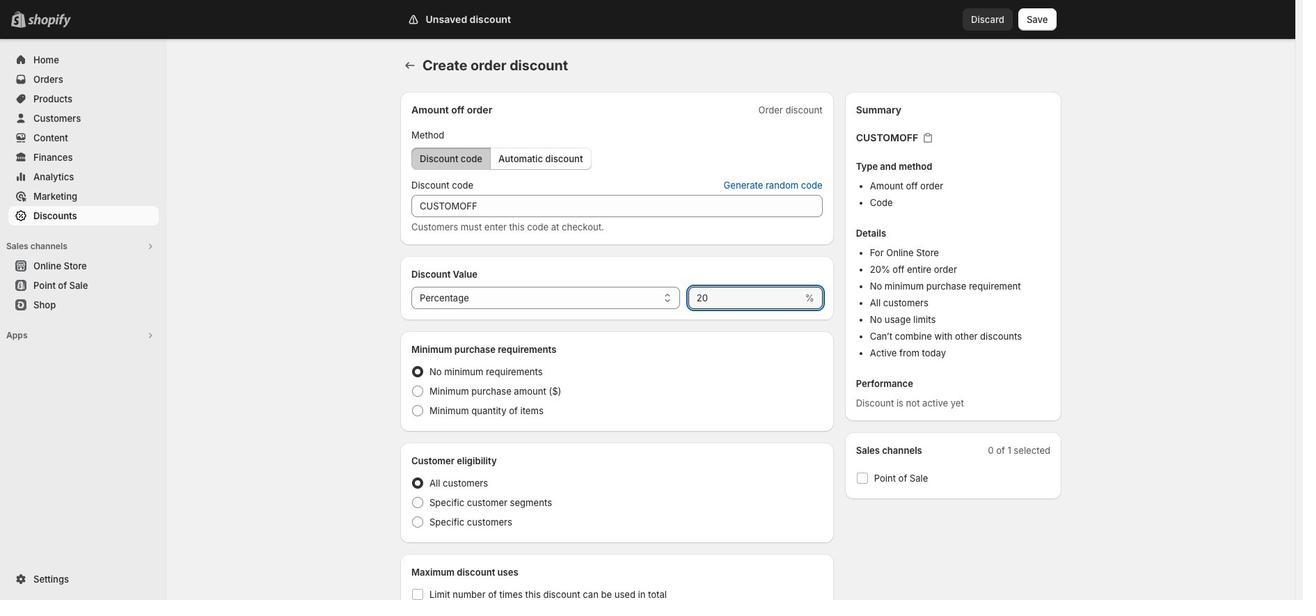 Task type: vqa. For each thing, say whether or not it's contained in the screenshot.
Setup guide region
no



Task type: describe. For each thing, give the bounding box(es) containing it.
shopify image
[[28, 14, 71, 28]]



Task type: locate. For each thing, give the bounding box(es) containing it.
None text field
[[688, 287, 803, 309]]

None text field
[[411, 195, 823, 217]]



